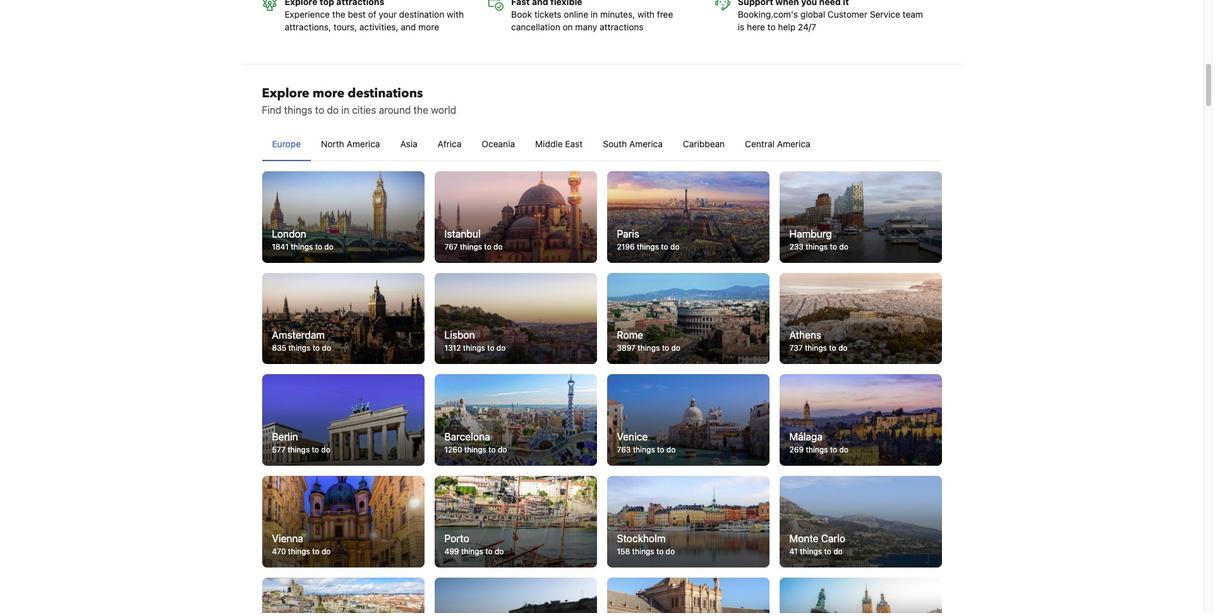 Task type: describe. For each thing, give the bounding box(es) containing it.
porto 499 things to do
[[445, 533, 504, 556]]

things for barcelona
[[465, 445, 487, 455]]

1312
[[445, 344, 461, 353]]

minutes,
[[601, 9, 636, 20]]

do for vienna
[[322, 547, 331, 556]]

to for paris
[[662, 242, 669, 252]]

things for vienna
[[288, 547, 310, 556]]

835
[[272, 344, 286, 353]]

team
[[903, 9, 924, 20]]

the inside experience the best of your destination with attractions, tours, activities, and more
[[332, 9, 346, 20]]

lisbon 1312 things to do
[[445, 330, 506, 353]]

middle
[[536, 139, 563, 149]]

venice 763 things to do
[[617, 431, 676, 455]]

monte
[[790, 533, 819, 544]]

things for stockholm
[[633, 547, 655, 556]]

on
[[563, 22, 573, 32]]

hamburg 233 things to do
[[790, 228, 849, 252]]

with inside book tickets online in minutes, with free cancellation on many attractions
[[638, 9, 655, 20]]

do for amsterdam
[[322, 344, 331, 353]]

america for north america
[[347, 139, 380, 149]]

barcelona 1260 things to do
[[445, 431, 507, 455]]

cancellation
[[512, 22, 561, 32]]

tickets
[[535, 9, 562, 20]]

do for hamburg
[[840, 242, 849, 252]]

3897
[[617, 344, 636, 353]]

madrid image
[[262, 578, 425, 613]]

to inside the explore more destinations find things to do in cities around the world
[[315, 104, 324, 116]]

the inside the explore more destinations find things to do in cities around the world
[[414, 104, 429, 116]]

seville image
[[607, 578, 770, 613]]

athens image
[[780, 273, 942, 364]]

stockholm
[[617, 533, 666, 544]]

24/7
[[799, 22, 817, 32]]

book
[[512, 9, 532, 20]]

499
[[445, 547, 459, 556]]

cities
[[352, 104, 376, 116]]

middle east
[[536, 139, 583, 149]]

europe
[[272, 139, 301, 149]]

istanbul 767 things to do
[[445, 228, 503, 252]]

vienna
[[272, 533, 303, 544]]

do for stockholm
[[666, 547, 675, 556]]

do for paris
[[671, 242, 680, 252]]

central america
[[746, 139, 811, 149]]

your
[[379, 9, 397, 20]]

málaga 269 things to do
[[790, 431, 849, 455]]

paris image
[[607, 171, 770, 263]]

experience the best of your destination with attractions, tours, activities, and more
[[285, 9, 464, 32]]

767
[[445, 242, 458, 252]]

do for berlin
[[321, 445, 331, 455]]

athens
[[790, 330, 822, 341]]

to for vienna
[[312, 547, 320, 556]]

stockholm image
[[607, 476, 770, 568]]

booking.com's global customer service team is here to help 24/7
[[738, 9, 924, 32]]

470
[[272, 547, 286, 556]]

customer
[[828, 9, 868, 20]]

america for south america
[[630, 139, 663, 149]]

explore
[[262, 85, 310, 102]]

things for hamburg
[[806, 242, 828, 252]]

asia
[[401, 139, 418, 149]]

to for málaga
[[831, 445, 838, 455]]

london image
[[262, 171, 425, 263]]

to for amsterdam
[[313, 344, 320, 353]]

asia button
[[390, 128, 428, 161]]

europe button
[[262, 128, 311, 161]]

things for rome
[[638, 344, 660, 353]]

armação de pêra image
[[435, 578, 597, 613]]

america for central america
[[778, 139, 811, 149]]

is
[[738, 22, 745, 32]]

things for istanbul
[[460, 242, 482, 252]]

do for istanbul
[[494, 242, 503, 252]]

berlin 577 things to do
[[272, 431, 331, 455]]

and
[[401, 22, 416, 32]]

paris 2196 things to do
[[617, 228, 680, 252]]

paris
[[617, 228, 640, 240]]

do for barcelona
[[498, 445, 507, 455]]

more inside the explore more destinations find things to do in cities around the world
[[313, 85, 345, 102]]

caribbean button
[[673, 128, 735, 161]]

oceania button
[[472, 128, 526, 161]]

577
[[272, 445, 286, 455]]

233
[[790, 242, 804, 252]]

to for rome
[[662, 344, 670, 353]]

to for athens
[[830, 344, 837, 353]]

london 1841 things to do
[[272, 228, 334, 252]]

things for berlin
[[288, 445, 310, 455]]

lisbon
[[445, 330, 475, 341]]

book tickets online in minutes, with free cancellation on many attractions
[[512, 9, 674, 32]]

málaga
[[790, 431, 823, 443]]

east
[[566, 139, 583, 149]]

monte carlo image
[[780, 476, 942, 568]]

berlin
[[272, 431, 298, 443]]

africa
[[438, 139, 462, 149]]

rome image
[[607, 273, 770, 364]]

istanbul image
[[435, 171, 597, 263]]

1260
[[445, 445, 463, 455]]

763
[[617, 445, 631, 455]]



Task type: locate. For each thing, give the bounding box(es) containing it.
things down vienna
[[288, 547, 310, 556]]

to inside paris 2196 things to do
[[662, 242, 669, 252]]

to for porto
[[486, 547, 493, 556]]

to inside málaga 269 things to do
[[831, 445, 838, 455]]

1 horizontal spatial more
[[419, 22, 440, 32]]

experience
[[285, 9, 330, 20]]

america right central
[[778, 139, 811, 149]]

do inside rome 3897 things to do
[[672, 344, 681, 353]]

2 horizontal spatial america
[[778, 139, 811, 149]]

things right 2196 at the top right
[[637, 242, 659, 252]]

158
[[617, 547, 630, 556]]

to for venice
[[658, 445, 665, 455]]

carlo
[[822, 533, 846, 544]]

america inside north america button
[[347, 139, 380, 149]]

more right "explore"
[[313, 85, 345, 102]]

do right 577
[[321, 445, 331, 455]]

things inside lisbon 1312 things to do
[[463, 344, 485, 353]]

do inside amsterdam 835 things to do
[[322, 344, 331, 353]]

in up "many"
[[591, 9, 598, 20]]

things inside paris 2196 things to do
[[637, 242, 659, 252]]

things down hamburg
[[806, 242, 828, 252]]

to right 1312
[[488, 344, 495, 353]]

to right 767 on the top left of page
[[485, 242, 492, 252]]

in inside the explore more destinations find things to do in cities around the world
[[342, 104, 350, 116]]

porto image
[[435, 476, 597, 568]]

1 america from the left
[[347, 139, 380, 149]]

things inside porto 499 things to do
[[461, 547, 484, 556]]

things for venice
[[633, 445, 655, 455]]

things for amsterdam
[[289, 344, 311, 353]]

0 vertical spatial in
[[591, 9, 598, 20]]

to inside london 1841 things to do
[[315, 242, 322, 252]]

do inside hamburg 233 things to do
[[840, 242, 849, 252]]

to down hamburg
[[831, 242, 838, 252]]

the
[[332, 9, 346, 20], [414, 104, 429, 116]]

1 with from the left
[[447, 9, 464, 20]]

with
[[447, 9, 464, 20], [638, 9, 655, 20]]

to right 1841
[[315, 242, 322, 252]]

1 horizontal spatial with
[[638, 9, 655, 20]]

america right north
[[347, 139, 380, 149]]

with inside experience the best of your destination with attractions, tours, activities, and more
[[447, 9, 464, 20]]

2 america from the left
[[630, 139, 663, 149]]

things inside málaga 269 things to do
[[806, 445, 829, 455]]

north america button
[[311, 128, 390, 161]]

things for athens
[[805, 344, 828, 353]]

to inside 'vienna 470 things to do'
[[312, 547, 320, 556]]

to inside stockholm 158 things to do
[[657, 547, 664, 556]]

do for rome
[[672, 344, 681, 353]]

service
[[870, 9, 901, 20]]

to right 3897
[[662, 344, 670, 353]]

things down lisbon
[[463, 344, 485, 353]]

to down barcelona
[[489, 445, 496, 455]]

things down barcelona
[[465, 445, 487, 455]]

to inside athens 737 things to do
[[830, 344, 837, 353]]

do right 1841
[[325, 242, 334, 252]]

things inside venice 763 things to do
[[633, 445, 655, 455]]

around
[[379, 104, 411, 116]]

in left cities in the top of the page
[[342, 104, 350, 116]]

things inside "barcelona 1260 things to do"
[[465, 445, 487, 455]]

porto
[[445, 533, 470, 544]]

help
[[779, 22, 796, 32]]

do inside london 1841 things to do
[[325, 242, 334, 252]]

to for hamburg
[[831, 242, 838, 252]]

middle east button
[[526, 128, 593, 161]]

things down monte
[[801, 547, 823, 556]]

america inside south america "button"
[[630, 139, 663, 149]]

to inside venice 763 things to do
[[658, 445, 665, 455]]

to up north
[[315, 104, 324, 116]]

3 america from the left
[[778, 139, 811, 149]]

to right 470
[[312, 547, 320, 556]]

do for lisbon
[[497, 344, 506, 353]]

to inside lisbon 1312 things to do
[[488, 344, 495, 353]]

do right 1260
[[498, 445, 507, 455]]

things inside istanbul 767 things to do
[[460, 242, 482, 252]]

best
[[348, 9, 366, 20]]

caribbean
[[683, 139, 725, 149]]

málaga image
[[780, 375, 942, 466]]

things for london
[[291, 242, 313, 252]]

to right 577
[[312, 445, 319, 455]]

to inside hamburg 233 things to do
[[831, 242, 838, 252]]

to down booking.com's at the right
[[768, 22, 776, 32]]

tab list containing europe
[[262, 128, 942, 162]]

things inside 'vienna 470 things to do'
[[288, 547, 310, 556]]

to inside porto 499 things to do
[[486, 547, 493, 556]]

berlin image
[[262, 375, 425, 466]]

to down amsterdam
[[313, 344, 320, 353]]

things for lisbon
[[463, 344, 485, 353]]

0 vertical spatial the
[[332, 9, 346, 20]]

things down venice
[[633, 445, 655, 455]]

things inside the explore more destinations find things to do in cities around the world
[[284, 104, 313, 116]]

things for porto
[[461, 547, 484, 556]]

things down berlin on the left bottom of the page
[[288, 445, 310, 455]]

1 vertical spatial in
[[342, 104, 350, 116]]

do inside monte carlo 41 things to do
[[834, 547, 843, 556]]

0 horizontal spatial with
[[447, 9, 464, 20]]

to down 'carlo'
[[825, 547, 832, 556]]

barcelona
[[445, 431, 490, 443]]

things down london at left top
[[291, 242, 313, 252]]

0 vertical spatial more
[[419, 22, 440, 32]]

do down amsterdam
[[322, 344, 331, 353]]

0 horizontal spatial in
[[342, 104, 350, 116]]

to right 499
[[486, 547, 493, 556]]

things down 'istanbul'
[[460, 242, 482, 252]]

do inside the explore more destinations find things to do in cities around the world
[[327, 104, 339, 116]]

to for istanbul
[[485, 242, 492, 252]]

269
[[790, 445, 804, 455]]

0 horizontal spatial more
[[313, 85, 345, 102]]

to inside berlin 577 things to do
[[312, 445, 319, 455]]

do inside stockholm 158 things to do
[[666, 547, 675, 556]]

stockholm 158 things to do
[[617, 533, 675, 556]]

krakow image
[[780, 578, 942, 613]]

to for london
[[315, 242, 322, 252]]

do for venice
[[667, 445, 676, 455]]

things down stockholm
[[633, 547, 655, 556]]

america inside the central america button
[[778, 139, 811, 149]]

do inside athens 737 things to do
[[839, 344, 848, 353]]

do for porto
[[495, 547, 504, 556]]

things inside amsterdam 835 things to do
[[289, 344, 311, 353]]

venice
[[617, 431, 648, 443]]

oceania
[[482, 139, 515, 149]]

london
[[272, 228, 306, 240]]

activities,
[[360, 22, 399, 32]]

do right 3897
[[672, 344, 681, 353]]

global
[[801, 9, 826, 20]]

to for berlin
[[312, 445, 319, 455]]

737
[[790, 344, 803, 353]]

2196
[[617, 242, 635, 252]]

do right 1312
[[497, 344, 506, 353]]

0 horizontal spatial the
[[332, 9, 346, 20]]

to inside rome 3897 things to do
[[662, 344, 670, 353]]

do for athens
[[839, 344, 848, 353]]

attractions,
[[285, 22, 331, 32]]

vienna 470 things to do
[[272, 533, 331, 556]]

things right 3897
[[638, 344, 660, 353]]

rome
[[617, 330, 644, 341]]

2 with from the left
[[638, 9, 655, 20]]

more down destination
[[419, 22, 440, 32]]

lisbon image
[[435, 273, 597, 364]]

1 horizontal spatial in
[[591, 9, 598, 20]]

do for málaga
[[840, 445, 849, 455]]

things inside stockholm 158 things to do
[[633, 547, 655, 556]]

monte carlo 41 things to do
[[790, 533, 846, 556]]

to right 2196 at the top right
[[662, 242, 669, 252]]

north america
[[321, 139, 380, 149]]

things down athens
[[805, 344, 828, 353]]

of
[[368, 9, 377, 20]]

do right 233
[[840, 242, 849, 252]]

things inside london 1841 things to do
[[291, 242, 313, 252]]

athens 737 things to do
[[790, 330, 848, 353]]

1 horizontal spatial america
[[630, 139, 663, 149]]

do inside "barcelona 1260 things to do"
[[498, 445, 507, 455]]

destinations
[[348, 85, 423, 102]]

africa button
[[428, 128, 472, 161]]

rome 3897 things to do
[[617, 330, 681, 353]]

do inside paris 2196 things to do
[[671, 242, 680, 252]]

destination
[[399, 9, 445, 20]]

to inside amsterdam 835 things to do
[[313, 344, 320, 353]]

more
[[419, 22, 440, 32], [313, 85, 345, 102]]

things inside monte carlo 41 things to do
[[801, 547, 823, 556]]

to right 763
[[658, 445, 665, 455]]

do right 763
[[667, 445, 676, 455]]

things down "explore"
[[284, 104, 313, 116]]

do inside lisbon 1312 things to do
[[497, 344, 506, 353]]

to for lisbon
[[488, 344, 495, 353]]

many
[[576, 22, 598, 32]]

to inside monte carlo 41 things to do
[[825, 547, 832, 556]]

things inside berlin 577 things to do
[[288, 445, 310, 455]]

do right the '269'
[[840, 445, 849, 455]]

to right 737
[[830, 344, 837, 353]]

america
[[347, 139, 380, 149], [630, 139, 663, 149], [778, 139, 811, 149]]

to inside "barcelona 1260 things to do"
[[489, 445, 496, 455]]

things
[[284, 104, 313, 116], [291, 242, 313, 252], [460, 242, 482, 252], [637, 242, 659, 252], [806, 242, 828, 252], [289, 344, 311, 353], [463, 344, 485, 353], [638, 344, 660, 353], [805, 344, 828, 353], [288, 445, 310, 455], [465, 445, 487, 455], [633, 445, 655, 455], [806, 445, 829, 455], [288, 547, 310, 556], [461, 547, 484, 556], [633, 547, 655, 556], [801, 547, 823, 556]]

with right destination
[[447, 9, 464, 20]]

find
[[262, 104, 282, 116]]

do up madrid image
[[322, 547, 331, 556]]

to inside booking.com's global customer service team is here to help 24/7
[[768, 22, 776, 32]]

1841
[[272, 242, 289, 252]]

to down stockholm
[[657, 547, 664, 556]]

41
[[790, 547, 798, 556]]

do right 158
[[666, 547, 675, 556]]

things down málaga
[[806, 445, 829, 455]]

south america
[[603, 139, 663, 149]]

south america button
[[593, 128, 673, 161]]

with left free
[[638, 9, 655, 20]]

the left world
[[414, 104, 429, 116]]

do inside berlin 577 things to do
[[321, 445, 331, 455]]

hamburg image
[[780, 171, 942, 263]]

do down 'carlo'
[[834, 547, 843, 556]]

do inside porto 499 things to do
[[495, 547, 504, 556]]

free
[[657, 9, 674, 20]]

here
[[747, 22, 766, 32]]

1 horizontal spatial the
[[414, 104, 429, 116]]

istanbul
[[445, 228, 481, 240]]

things inside athens 737 things to do
[[805, 344, 828, 353]]

things inside rome 3897 things to do
[[638, 344, 660, 353]]

vienna image
[[262, 476, 425, 568]]

do right 2196 at the top right
[[671, 242, 680, 252]]

things down amsterdam
[[289, 344, 311, 353]]

more inside experience the best of your destination with attractions, tours, activities, and more
[[419, 22, 440, 32]]

amsterdam image
[[262, 273, 425, 364]]

venice image
[[607, 375, 770, 466]]

tours,
[[334, 22, 357, 32]]

do inside istanbul 767 things to do
[[494, 242, 503, 252]]

do right 767 on the top left of page
[[494, 242, 503, 252]]

do left cities in the top of the page
[[327, 104, 339, 116]]

tab list
[[262, 128, 942, 162]]

things for paris
[[637, 242, 659, 252]]

do inside 'vienna 470 things to do'
[[322, 547, 331, 556]]

barcelona image
[[435, 375, 597, 466]]

attractions
[[600, 22, 644, 32]]

hamburg
[[790, 228, 833, 240]]

explore more destinations find things to do in cities around the world
[[262, 85, 457, 116]]

do up armação de pêra image
[[495, 547, 504, 556]]

do right 737
[[839, 344, 848, 353]]

things inside hamburg 233 things to do
[[806, 242, 828, 252]]

1 vertical spatial more
[[313, 85, 345, 102]]

in inside book tickets online in minutes, with free cancellation on many attractions
[[591, 9, 598, 20]]

america right "south"
[[630, 139, 663, 149]]

amsterdam
[[272, 330, 325, 341]]

amsterdam 835 things to do
[[272, 330, 331, 353]]

do inside venice 763 things to do
[[667, 445, 676, 455]]

to inside istanbul 767 things to do
[[485, 242, 492, 252]]

world
[[431, 104, 457, 116]]

1 vertical spatial the
[[414, 104, 429, 116]]

do for london
[[325, 242, 334, 252]]

online
[[564, 9, 589, 20]]

things for málaga
[[806, 445, 829, 455]]

north
[[321, 139, 344, 149]]

do inside málaga 269 things to do
[[840, 445, 849, 455]]

to for stockholm
[[657, 547, 664, 556]]

things down 'porto'
[[461, 547, 484, 556]]

booking.com's
[[738, 9, 799, 20]]

the up "tours," at the top of page
[[332, 9, 346, 20]]

central america button
[[735, 128, 821, 161]]

to for barcelona
[[489, 445, 496, 455]]

do
[[327, 104, 339, 116], [325, 242, 334, 252], [494, 242, 503, 252], [671, 242, 680, 252], [840, 242, 849, 252], [322, 344, 331, 353], [497, 344, 506, 353], [672, 344, 681, 353], [839, 344, 848, 353], [321, 445, 331, 455], [498, 445, 507, 455], [667, 445, 676, 455], [840, 445, 849, 455], [322, 547, 331, 556], [495, 547, 504, 556], [666, 547, 675, 556], [834, 547, 843, 556]]

to right the '269'
[[831, 445, 838, 455]]

0 horizontal spatial america
[[347, 139, 380, 149]]



Task type: vqa. For each thing, say whether or not it's contained in the screenshot.


